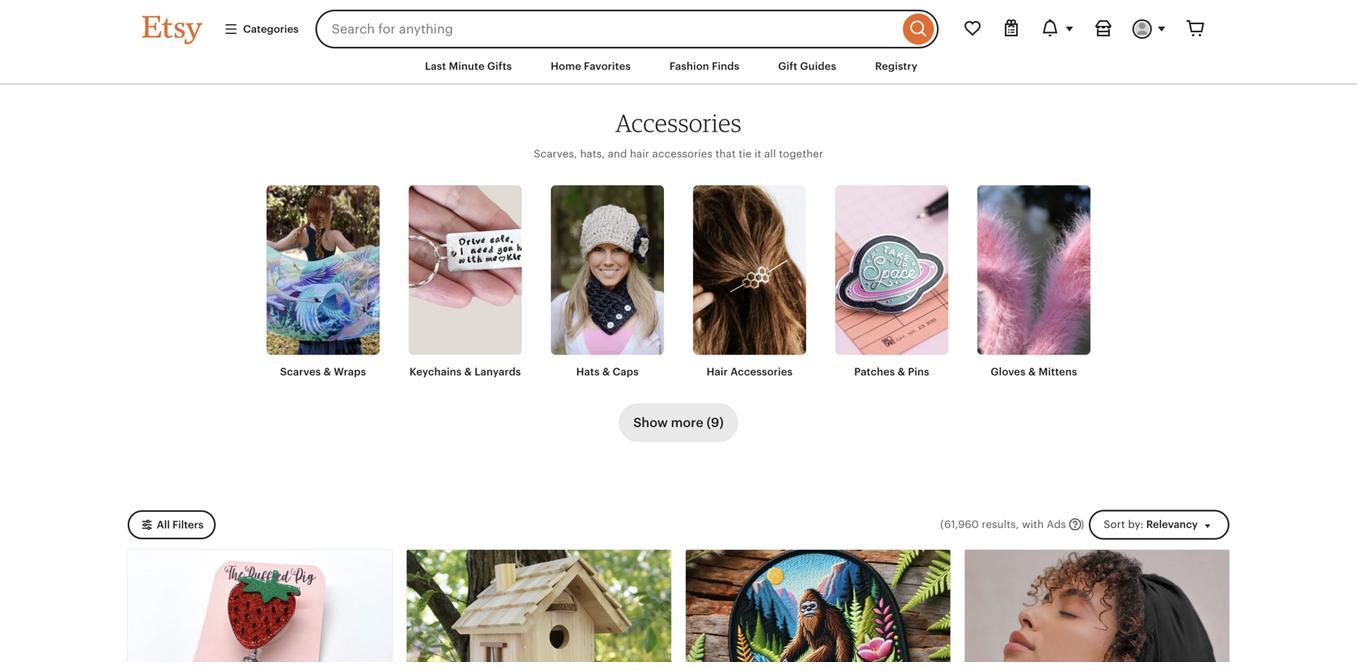 Task type: locate. For each thing, give the bounding box(es) containing it.
(
[[941, 519, 944, 531]]

tie
[[739, 148, 752, 160]]

& left wraps
[[324, 366, 331, 378]]

hair accessories link
[[693, 185, 806, 380]]

show more (9) button
[[619, 404, 738, 443]]

hair
[[630, 148, 650, 160]]

gift guides
[[778, 60, 837, 72]]

gifts
[[487, 60, 512, 72]]

hats
[[576, 366, 600, 378]]

last
[[425, 60, 446, 72]]

& right hats
[[602, 366, 610, 378]]

menu bar
[[113, 48, 1244, 85]]

61,960
[[945, 519, 979, 531]]

show more (9)
[[634, 416, 724, 430]]

hair
[[707, 366, 728, 378]]

minute
[[449, 60, 485, 72]]

5 & from the left
[[1029, 366, 1036, 378]]

all filters
[[157, 519, 204, 531]]

&
[[324, 366, 331, 378], [464, 366, 472, 378], [602, 366, 610, 378], [898, 366, 906, 378], [1029, 366, 1036, 378]]

& left the lanyards
[[464, 366, 472, 378]]

& right gloves
[[1029, 366, 1036, 378]]

gift
[[778, 60, 798, 72]]

patches & pins link
[[836, 185, 949, 380]]

& left pins
[[898, 366, 906, 378]]

scarves,
[[534, 148, 577, 160]]

(9)
[[707, 416, 724, 430]]

gloves & mittens link
[[978, 185, 1091, 380]]

0 vertical spatial accessories
[[616, 108, 742, 138]]

gloves
[[991, 366, 1026, 378]]

more
[[671, 416, 704, 430]]

accessories
[[616, 108, 742, 138], [731, 366, 793, 378]]

hats & caps
[[576, 366, 639, 378]]

4 & from the left
[[898, 366, 906, 378]]

with ads
[[1022, 519, 1066, 531]]

1 & from the left
[[324, 366, 331, 378]]

scarves
[[280, 366, 321, 378]]

home favorites
[[551, 60, 631, 72]]

home favorites link
[[539, 52, 643, 81]]

gift guides link
[[766, 52, 849, 81]]

home
[[551, 60, 581, 72]]

sasquatch patch iron-on/sew-on applique for clothing jacket vest jeans backpack, nature outdoor cryptid badge, bigfoot myth, creature legend image
[[686, 550, 951, 663]]

categories button
[[212, 14, 311, 44]]

keychains
[[410, 366, 462, 378]]

wraps
[[334, 366, 366, 378]]

menu bar containing last minute gifts
[[113, 48, 1244, 85]]

registry link
[[863, 52, 930, 81]]

ads
[[1047, 519, 1066, 531]]

scarves & wraps
[[280, 366, 366, 378]]

keychains & lanyards link
[[409, 185, 522, 380]]

fashion finds link
[[658, 52, 752, 81]]

& for scarves
[[324, 366, 331, 378]]

accessories right hair
[[731, 366, 793, 378]]

)
[[1081, 519, 1085, 531]]

all filters button
[[128, 511, 216, 540]]

relevancy
[[1147, 519, 1198, 531]]

gloves & mittens
[[991, 366, 1078, 378]]

fashion
[[670, 60, 709, 72]]

hats & caps link
[[551, 185, 664, 380]]

scarves & wraps link
[[267, 185, 380, 380]]

None search field
[[316, 10, 939, 48]]

& for gloves
[[1029, 366, 1036, 378]]

3 & from the left
[[602, 366, 610, 378]]

2 & from the left
[[464, 366, 472, 378]]

pins
[[908, 366, 930, 378]]

last minute gifts link
[[413, 52, 524, 81]]

accessories up 'scarves, hats, and hair accessories that tie it all together'
[[616, 108, 742, 138]]

machine washable 100% mulberry silk hair turban for sleeping image
[[965, 550, 1230, 663]]

finds
[[712, 60, 740, 72]]

sort by: relevancy
[[1104, 519, 1198, 531]]



Task type: vqa. For each thing, say whether or not it's contained in the screenshot.
Patches
yes



Task type: describe. For each thing, give the bounding box(es) containing it.
show
[[634, 416, 668, 430]]

premium birdhouse diy woodworking kit image
[[407, 550, 671, 663]]

together
[[779, 148, 824, 160]]

patches & pins
[[855, 366, 930, 378]]

accessories
[[653, 148, 713, 160]]

lanyards
[[475, 366, 521, 378]]

all
[[157, 519, 170, 531]]

sort
[[1104, 519, 1126, 531]]

1 vertical spatial accessories
[[731, 366, 793, 378]]

registry
[[875, 60, 918, 72]]

hats,
[[580, 148, 605, 160]]

results,
[[982, 519, 1019, 531]]

mittens
[[1039, 366, 1078, 378]]

categories banner
[[113, 0, 1244, 48]]

fashion finds
[[670, 60, 740, 72]]

with
[[1022, 519, 1044, 531]]

hair accessories
[[707, 366, 793, 378]]

that
[[716, 148, 736, 160]]

categories
[[243, 23, 299, 35]]

Search for anything text field
[[316, 10, 899, 48]]

it
[[755, 148, 762, 160]]

strawberry retractable badge reel, rn id holder, glitter nurse key card, spring time, summer fun, medical gift, fruit accessories, dietician image
[[128, 550, 392, 663]]

guides
[[800, 60, 837, 72]]

all
[[765, 148, 776, 160]]

( 61,960 results,
[[941, 519, 1019, 531]]

filters
[[172, 519, 204, 531]]

caps
[[613, 366, 639, 378]]

scarves, hats, and hair accessories that tie it all together
[[534, 148, 824, 160]]

& for keychains
[[464, 366, 472, 378]]

& for hats
[[602, 366, 610, 378]]

none search field inside the categories banner
[[316, 10, 939, 48]]

keychains & lanyards
[[410, 366, 521, 378]]

favorites
[[584, 60, 631, 72]]

& for patches
[[898, 366, 906, 378]]

last minute gifts
[[425, 60, 512, 72]]

patches
[[855, 366, 895, 378]]

and
[[608, 148, 627, 160]]

by:
[[1128, 519, 1144, 531]]



